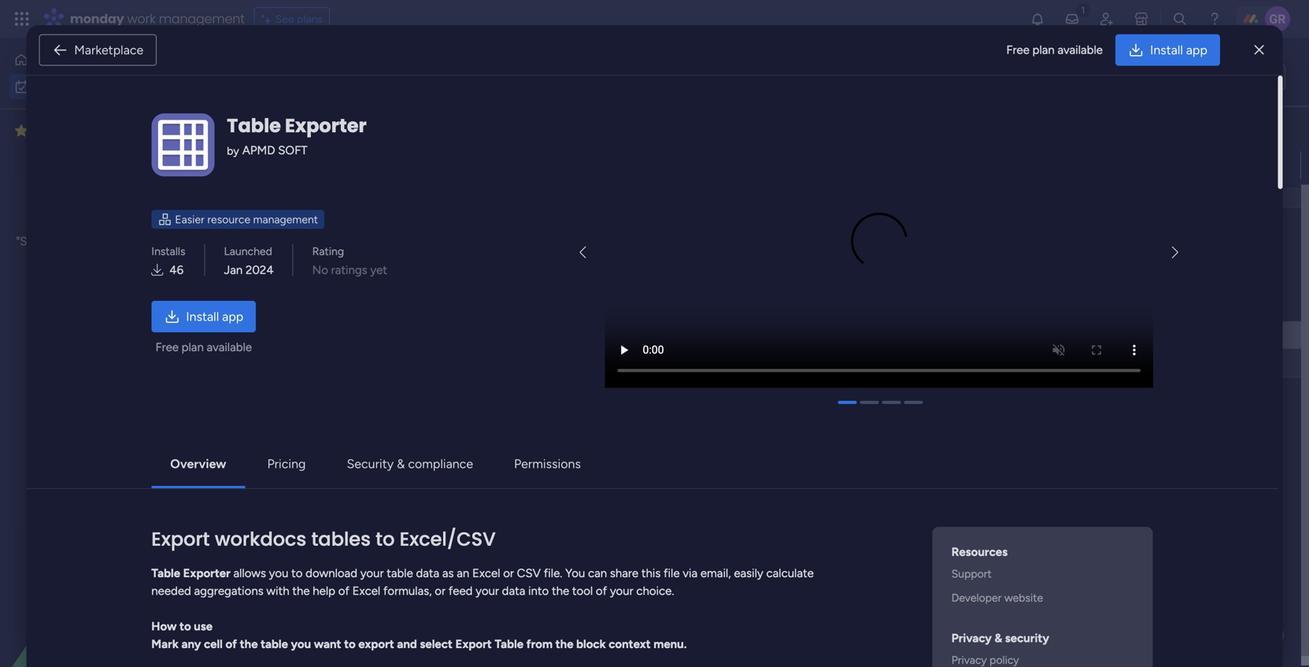 Task type: describe. For each thing, give the bounding box(es) containing it.
boards
[[104, 217, 141, 231]]

0 vertical spatial install app button
[[1116, 34, 1221, 66]]

greg robinson image
[[1266, 6, 1291, 32]]

search everything image
[[1173, 11, 1189, 27]]

developer
[[952, 591, 1002, 604]]

1 horizontal spatial your
[[476, 584, 499, 598]]

exporter for table exporter
[[183, 566, 231, 580]]

plans
[[297, 12, 323, 26]]

aggregations
[[194, 584, 264, 598]]

ratings
[[331, 263, 368, 277]]

project for project management
[[799, 330, 835, 343]]

easier resource management
[[175, 212, 318, 226]]

1 horizontal spatial free plan available
[[1007, 43, 1104, 57]]

exporter for table exporter by apmd soft
[[285, 113, 367, 139]]

0 vertical spatial plan
[[1033, 43, 1055, 57]]

1 vertical spatial or
[[435, 584, 446, 598]]

people
[[984, 296, 1017, 310]]

0 horizontal spatial data
[[416, 566, 440, 580]]

table exporter by apmd soft
[[227, 113, 367, 158]]

install for the bottommost install app button
[[186, 309, 219, 324]]

export workdocs tables to excel/csv
[[151, 526, 496, 552]]

this
[[642, 566, 661, 580]]

to
[[1235, 70, 1247, 84]]

/ right date
[[374, 523, 382, 543]]

needed
[[151, 584, 191, 598]]

management
[[838, 330, 903, 343]]

resources support
[[952, 545, 1008, 580]]

the right 'cell'
[[240, 637, 258, 651]]

table for table exporter by apmd soft
[[227, 113, 281, 139]]

invite members image
[[1100, 11, 1115, 27]]

1 horizontal spatial of
[[338, 584, 350, 598]]

0 vertical spatial or
[[503, 566, 514, 580]]

new item button
[[232, 124, 292, 150]]

table inside allows you to download your table data as an excel or csv file. you can share this file via email, easily calculate needed aggregations with the help of excel formulas, or feed your data into the tool of your choice.
[[387, 566, 413, 580]]

as
[[443, 566, 454, 580]]

access
[[80, 252, 117, 266]]

feed
[[449, 584, 473, 598]]

easily inside allows you to download your table data as an excel or csv file. you can share this file via email, easily calculate needed aggregations with the help of excel formulas, or feed your data into the tool of your choice.
[[734, 566, 764, 580]]

board
[[70, 234, 101, 249]]

project for project
[[255, 329, 291, 342]]

you for that
[[143, 234, 163, 249]]

workdocs
[[215, 526, 307, 552]]

overdue / 1 item
[[265, 126, 370, 146]]

marketplace button
[[39, 34, 157, 66]]

install for the topmost install app button
[[1151, 43, 1184, 57]]

1 vertical spatial data
[[502, 584, 526, 598]]

mar
[[1089, 329, 1107, 341]]

overview button
[[158, 448, 239, 480]]

project management
[[799, 330, 903, 343]]

app logo image
[[151, 113, 214, 176]]

workspaces selection and actions image
[[15, 121, 28, 140]]

0 horizontal spatial free plan available
[[156, 340, 252, 354]]

can inside no favorite boards yet "star" any board so that you can easily access it later
[[166, 234, 185, 249]]

csv
[[517, 566, 541, 580]]

no inside no favorite boards yet "star" any board so that you can easily access it later
[[39, 217, 55, 231]]

0 vertical spatial available
[[1058, 43, 1104, 57]]

security & compliance
[[347, 456, 473, 471]]

to left use
[[180, 619, 191, 633]]

to right 'want'
[[344, 637, 356, 651]]

table inside how to use mark any cell of the table you want to export and select export table from the block context menu.
[[495, 637, 524, 651]]

dapulse x slim image
[[1255, 41, 1265, 59]]

see
[[275, 12, 294, 26]]

0 for today /
[[324, 244, 331, 257]]

work
[[127, 10, 156, 28]]

work
[[275, 59, 338, 95]]

resource
[[207, 212, 251, 226]]

share
[[610, 566, 639, 580]]

easier
[[175, 212, 205, 226]]

allows you to download your table data as an excel or csv file. you can share this file via email, easily calculate needed aggregations with the help of excel formulas, or feed your data into the tool of your choice.
[[151, 566, 814, 598]]

file
[[664, 566, 680, 580]]

jan
[[224, 263, 243, 277]]

mark
[[151, 637, 179, 651]]

do
[[1249, 70, 1262, 84]]

notifications image
[[1030, 11, 1046, 27]]

policy
[[990, 653, 1020, 667]]

0 vertical spatial export
[[151, 526, 210, 552]]

how to use mark any cell of the table you want to export and select export table from the block context menu.
[[151, 619, 687, 651]]

into
[[529, 584, 549, 598]]

with
[[267, 584, 290, 598]]

favorite
[[58, 217, 101, 231]]

2 horizontal spatial of
[[596, 584, 607, 598]]

later / 0 items
[[265, 466, 352, 486]]

/ for later
[[304, 466, 311, 486]]

see plans
[[275, 12, 323, 26]]

1 vertical spatial plan
[[182, 340, 204, 354]]

update feed image
[[1065, 11, 1081, 27]]

1 vertical spatial app
[[222, 309, 244, 324]]

resources
[[952, 545, 1008, 559]]

overdue
[[265, 126, 326, 146]]

home
[[35, 53, 65, 67]]

help
[[313, 584, 336, 598]]

developer website
[[952, 591, 1044, 604]]

can inside allows you to download your table data as an excel or csv file. you can share this file via email, easily calculate needed aggregations with the help of excel formulas, or feed your data into the tool of your choice.
[[588, 566, 607, 580]]

today
[[265, 239, 309, 260]]

easier resource management element
[[151, 210, 325, 229]]

list
[[1265, 70, 1279, 84]]

new
[[238, 130, 261, 144]]

monday work management
[[70, 10, 245, 28]]

1 vertical spatial install app
[[186, 309, 244, 324]]

project management link
[[797, 322, 943, 349]]

installs
[[151, 244, 186, 258]]

1 vertical spatial free
[[156, 340, 179, 354]]

no favorite boards yet "star" any board so that you can easily access it later
[[16, 217, 185, 266]]

pricing
[[267, 456, 306, 471]]

pricing button
[[255, 448, 319, 480]]

to-
[[677, 330, 692, 343]]

board
[[856, 296, 885, 310]]

table exporter
[[151, 566, 231, 580]]

group
[[701, 296, 732, 310]]

marketplace
[[74, 43, 144, 57]]

by
[[227, 144, 239, 157]]

home option
[[9, 47, 191, 72]]

allows
[[234, 566, 266, 580]]

marketplace arrow right image
[[1173, 247, 1179, 259]]

it
[[119, 252, 127, 266]]

management for monday work management
[[159, 10, 245, 28]]

formulas,
[[384, 584, 432, 598]]

1 image
[[1077, 1, 1091, 19]]

to-do
[[677, 330, 705, 343]]

no inside rating no ratings yet
[[312, 263, 328, 277]]

you inside allows you to download your table data as an excel or csv file. you can share this file via email, easily calculate needed aggregations with the help of excel formulas, or feed your data into the tool of your choice.
[[269, 566, 289, 580]]

support
[[952, 567, 992, 580]]

tables
[[312, 526, 371, 552]]

management for easier resource management
[[253, 212, 318, 226]]

2 horizontal spatial your
[[610, 584, 634, 598]]

block
[[577, 637, 606, 651]]

2 privacy from the top
[[952, 653, 988, 667]]

you for table
[[291, 637, 311, 651]]

to do list
[[1235, 70, 1279, 84]]



Task type: vqa. For each thing, say whether or not it's contained in the screenshot.
the top the available
yes



Task type: locate. For each thing, give the bounding box(es) containing it.
excel
[[473, 566, 501, 580], [353, 584, 381, 598]]

yet inside rating no ratings yet
[[370, 263, 387, 277]]

1 vertical spatial yet
[[370, 263, 387, 277]]

or down as
[[435, 584, 446, 598]]

your
[[361, 566, 384, 580], [476, 584, 499, 598], [610, 584, 634, 598]]

0 inside without a date / 0 items
[[385, 527, 393, 541]]

marketplace arrow left image
[[580, 247, 586, 259]]

items for today /
[[334, 244, 361, 257]]

select product image
[[14, 11, 30, 27]]

cell
[[204, 637, 223, 651]]

table inside how to use mark any cell of the table you want to export and select export table from the block context menu.
[[261, 637, 288, 651]]

monday marketplace image
[[1134, 11, 1150, 27]]

so
[[104, 234, 116, 249]]

of inside how to use mark any cell of the table you want to export and select export table from the block context menu.
[[226, 637, 237, 651]]

easily right the "email,"
[[734, 566, 764, 580]]

0 vertical spatial app
[[1187, 43, 1208, 57]]

of right the tool
[[596, 584, 607, 598]]

1
[[340, 130, 345, 144]]

0 vertical spatial free
[[1007, 43, 1030, 57]]

help image
[[1207, 11, 1223, 27]]

0 horizontal spatial no
[[39, 217, 55, 231]]

0 right pricing
[[315, 471, 322, 484]]

0 horizontal spatial can
[[166, 234, 185, 249]]

excel down download
[[353, 584, 381, 598]]

project left management
[[799, 330, 835, 343]]

to inside allows you to download your table data as an excel or csv file. you can share this file via email, easily calculate needed aggregations with the help of excel formulas, or feed your data into the tool of your choice.
[[292, 566, 303, 580]]

plan
[[1033, 43, 1055, 57], [182, 340, 204, 354]]

1 vertical spatial 0
[[315, 471, 322, 484]]

v2 download image
[[151, 261, 163, 279]]

0 vertical spatial you
[[143, 234, 163, 249]]

1 horizontal spatial table
[[227, 113, 281, 139]]

soft
[[278, 143, 308, 158]]

no up "star"
[[39, 217, 55, 231]]

security & compliance button
[[334, 448, 486, 480]]

1 horizontal spatial yet
[[370, 263, 387, 277]]

you inside no favorite boards yet "star" any board so that you can easily access it later
[[143, 234, 163, 249]]

an
[[457, 566, 470, 580]]

yet for boards
[[144, 217, 162, 231]]

1 vertical spatial you
[[269, 566, 289, 580]]

2 horizontal spatial table
[[495, 637, 524, 651]]

/ left 1 at the top
[[329, 126, 337, 146]]

from
[[527, 637, 553, 651]]

0 horizontal spatial available
[[207, 340, 252, 354]]

date
[[338, 523, 371, 543]]

1 horizontal spatial table
[[387, 566, 413, 580]]

date
[[1091, 296, 1114, 310]]

& for privacy
[[995, 631, 1003, 645]]

yet
[[144, 217, 162, 231], [370, 263, 387, 277]]

exporter inside table exporter by apmd soft
[[285, 113, 367, 139]]

and
[[397, 637, 417, 651]]

yet right ratings
[[370, 263, 387, 277]]

use
[[194, 619, 213, 633]]

can down easier
[[166, 234, 185, 249]]

& inside security & compliance button
[[397, 456, 405, 471]]

0 horizontal spatial install app button
[[151, 301, 256, 332]]

0 horizontal spatial exporter
[[183, 566, 231, 580]]

tool
[[573, 584, 593, 598]]

1 vertical spatial export
[[456, 637, 492, 651]]

/ right today
[[313, 239, 320, 260]]

via
[[683, 566, 698, 580]]

yet for ratings
[[370, 263, 387, 277]]

0 horizontal spatial you
[[143, 234, 163, 249]]

export
[[359, 637, 394, 651]]

table left from
[[495, 637, 524, 651]]

& right security
[[397, 456, 405, 471]]

1 horizontal spatial excel
[[473, 566, 501, 580]]

later
[[265, 466, 300, 486]]

1 horizontal spatial install app button
[[1116, 34, 1221, 66]]

management up today
[[253, 212, 318, 226]]

1 vertical spatial any
[[182, 637, 201, 651]]

data down csv
[[502, 584, 526, 598]]

Filter dashboard by text search field
[[298, 124, 442, 150]]

2 vertical spatial items
[[395, 527, 422, 541]]

0 horizontal spatial app
[[222, 309, 244, 324]]

free plan available
[[1007, 43, 1104, 57], [156, 340, 252, 354]]

46
[[170, 263, 184, 277]]

2 vertical spatial table
[[495, 637, 524, 651]]

2 item from the left
[[348, 130, 370, 144]]

to right date
[[376, 526, 395, 552]]

choice.
[[637, 584, 675, 598]]

1 vertical spatial exporter
[[183, 566, 231, 580]]

8
[[1109, 329, 1115, 341]]

see plans button
[[254, 7, 330, 31]]

0 horizontal spatial export
[[151, 526, 210, 552]]

home link
[[9, 47, 191, 72]]

lottie animation image
[[0, 508, 201, 667]]

without
[[265, 523, 321, 543]]

None search field
[[298, 124, 442, 150]]

any inside no favorite boards yet "star" any board so that you can easily access it later
[[48, 234, 67, 249]]

1 vertical spatial table
[[261, 637, 288, 651]]

1 vertical spatial table
[[151, 566, 180, 580]]

app
[[1187, 43, 1208, 57], [222, 309, 244, 324]]

easily inside no favorite boards yet "star" any board so that you can easily access it later
[[48, 252, 77, 266]]

0 horizontal spatial excel
[[353, 584, 381, 598]]

launched
[[224, 244, 272, 258]]

0 horizontal spatial install app
[[186, 309, 244, 324]]

export inside how to use mark any cell of the table you want to export and select export table from the block context menu.
[[456, 637, 492, 651]]

install app down jan
[[186, 309, 244, 324]]

1 vertical spatial no
[[312, 263, 328, 277]]

0 horizontal spatial of
[[226, 637, 237, 651]]

available down update feed image
[[1058, 43, 1104, 57]]

to left download
[[292, 566, 303, 580]]

0 horizontal spatial &
[[397, 456, 405, 471]]

0 horizontal spatial item
[[264, 130, 286, 144]]

1 vertical spatial can
[[588, 566, 607, 580]]

of right 'cell'
[[226, 637, 237, 651]]

your down share
[[610, 584, 634, 598]]

install
[[1151, 43, 1184, 57], [186, 309, 219, 324]]

1 horizontal spatial 0
[[324, 244, 331, 257]]

items right date
[[395, 527, 422, 541]]

security
[[1006, 631, 1050, 645]]

0 horizontal spatial any
[[48, 234, 67, 249]]

any right "star"
[[48, 234, 67, 249]]

app down jan
[[222, 309, 244, 324]]

exporter up aggregations
[[183, 566, 231, 580]]

management inside easier resource management element
[[253, 212, 318, 226]]

items right pricing button
[[324, 471, 352, 484]]

0 horizontal spatial install
[[186, 309, 219, 324]]

"star"
[[16, 234, 45, 249]]

1 horizontal spatial install app
[[1151, 43, 1208, 57]]

&
[[397, 456, 405, 471], [995, 631, 1003, 645]]

export right select
[[456, 637, 492, 651]]

no down rating
[[312, 263, 328, 277]]

1 horizontal spatial exporter
[[285, 113, 367, 139]]

exporter up soft
[[285, 113, 367, 139]]

app down search everything icon
[[1187, 43, 1208, 57]]

1 horizontal spatial any
[[182, 637, 201, 651]]

& inside the privacy & security privacy policy
[[995, 631, 1003, 645]]

1 horizontal spatial app
[[1187, 43, 1208, 57]]

1 horizontal spatial project
[[799, 330, 835, 343]]

1 vertical spatial easily
[[734, 566, 764, 580]]

1 horizontal spatial no
[[312, 263, 328, 277]]

1 horizontal spatial you
[[269, 566, 289, 580]]

0 vertical spatial &
[[397, 456, 405, 471]]

new item
[[238, 130, 286, 144]]

0 horizontal spatial your
[[361, 566, 384, 580]]

mar 8
[[1089, 329, 1115, 341]]

0 inside later / 0 items
[[315, 471, 322, 484]]

1 vertical spatial privacy
[[952, 653, 988, 667]]

0
[[324, 244, 331, 257], [315, 471, 322, 484], [385, 527, 393, 541]]

excel right an
[[473, 566, 501, 580]]

0 horizontal spatial free
[[156, 340, 179, 354]]

management right work
[[159, 10, 245, 28]]

apmd
[[242, 143, 275, 158]]

privacy up policy on the bottom right of the page
[[952, 631, 992, 645]]

0 inside "today / 0 items"
[[324, 244, 331, 257]]

0 vertical spatial exporter
[[285, 113, 367, 139]]

0 vertical spatial install
[[1151, 43, 1184, 57]]

table inside table exporter by apmd soft
[[227, 113, 281, 139]]

email,
[[701, 566, 731, 580]]

1 horizontal spatial &
[[995, 631, 1003, 645]]

2 horizontal spatial you
[[291, 637, 311, 651]]

1 item from the left
[[264, 130, 286, 144]]

table up needed
[[151, 566, 180, 580]]

2 horizontal spatial 0
[[385, 527, 393, 541]]

can right you
[[588, 566, 607, 580]]

the left help
[[293, 584, 310, 598]]

yet right boards
[[144, 217, 162, 231]]

table up apmd
[[227, 113, 281, 139]]

& for security
[[397, 456, 405, 471]]

later
[[130, 252, 153, 266]]

0 horizontal spatial management
[[159, 10, 245, 28]]

do
[[692, 330, 705, 343]]

2024
[[246, 263, 274, 277]]

& up policy on the bottom right of the page
[[995, 631, 1003, 645]]

1 vertical spatial available
[[207, 340, 252, 354]]

table left 'want'
[[261, 637, 288, 651]]

0 vertical spatial excel
[[473, 566, 501, 580]]

available down jan
[[207, 340, 252, 354]]

table
[[227, 113, 281, 139], [151, 566, 180, 580], [495, 637, 524, 651]]

project down 2024
[[255, 329, 291, 342]]

2 vertical spatial 0
[[385, 527, 393, 541]]

1 horizontal spatial export
[[456, 637, 492, 651]]

0 vertical spatial table
[[387, 566, 413, 580]]

table up formulas,
[[387, 566, 413, 580]]

file.
[[544, 566, 563, 580]]

1 horizontal spatial or
[[503, 566, 514, 580]]

install app button down search everything icon
[[1116, 34, 1221, 66]]

0 vertical spatial data
[[416, 566, 440, 580]]

1 vertical spatial install app button
[[151, 301, 256, 332]]

you up with
[[269, 566, 289, 580]]

or left csv
[[503, 566, 514, 580]]

website
[[1005, 591, 1044, 604]]

item inside new item button
[[264, 130, 286, 144]]

your up formulas,
[[361, 566, 384, 580]]

1 horizontal spatial management
[[253, 212, 318, 226]]

items up ratings
[[334, 244, 361, 257]]

0 horizontal spatial plan
[[182, 340, 204, 354]]

0 horizontal spatial easily
[[48, 252, 77, 266]]

compliance
[[408, 456, 473, 471]]

0 right today
[[324, 244, 331, 257]]

export
[[151, 526, 210, 552], [456, 637, 492, 651]]

permissions
[[514, 456, 581, 471]]

items inside without a date / 0 items
[[395, 527, 422, 541]]

privacy & security privacy policy
[[952, 631, 1050, 667]]

table for table exporter
[[151, 566, 180, 580]]

menu.
[[654, 637, 687, 651]]

0 vertical spatial can
[[166, 234, 185, 249]]

my work
[[232, 59, 338, 95]]

1 horizontal spatial data
[[502, 584, 526, 598]]

export up table exporter on the left of page
[[151, 526, 210, 552]]

without a date / 0 items
[[265, 523, 422, 543]]

items inside "today / 0 items"
[[334, 244, 361, 257]]

any
[[48, 234, 67, 249], [182, 637, 201, 651]]

0 vertical spatial any
[[48, 234, 67, 249]]

1 privacy from the top
[[952, 631, 992, 645]]

2 vertical spatial you
[[291, 637, 311, 651]]

1 horizontal spatial can
[[588, 566, 607, 580]]

items for later /
[[324, 471, 352, 484]]

you
[[566, 566, 585, 580]]

0 vertical spatial privacy
[[952, 631, 992, 645]]

easily
[[48, 252, 77, 266], [734, 566, 764, 580]]

item inside overdue / 1 item
[[348, 130, 370, 144]]

rating
[[312, 244, 344, 258]]

/ for today
[[313, 239, 320, 260]]

items inside later / 0 items
[[324, 471, 352, 484]]

lottie animation element
[[0, 508, 201, 667]]

your right the feed
[[476, 584, 499, 598]]

table
[[387, 566, 413, 580], [261, 637, 288, 651]]

install app button down 46
[[151, 301, 256, 332]]

0 right date
[[385, 527, 393, 541]]

1 horizontal spatial item
[[348, 130, 370, 144]]

/ right later
[[304, 466, 311, 486]]

yet inside no favorite boards yet "star" any board so that you can easily access it later
[[144, 217, 162, 231]]

0 for later /
[[315, 471, 322, 484]]

0 vertical spatial table
[[227, 113, 281, 139]]

the
[[293, 584, 310, 598], [552, 584, 570, 598], [240, 637, 258, 651], [556, 637, 574, 651]]

of right help
[[338, 584, 350, 598]]

security
[[347, 456, 394, 471]]

no
[[39, 217, 55, 231], [312, 263, 328, 277]]

any inside how to use mark any cell of the table you want to export and select export table from the block context menu.
[[182, 637, 201, 651]]

0 vertical spatial 0
[[324, 244, 331, 257]]

you
[[143, 234, 163, 249], [269, 566, 289, 580], [291, 637, 311, 651]]

any down use
[[182, 637, 201, 651]]

you up "later"
[[143, 234, 163, 249]]

1 vertical spatial install
[[186, 309, 219, 324]]

0 horizontal spatial 0
[[315, 471, 322, 484]]

the down file.
[[552, 584, 570, 598]]

1 horizontal spatial easily
[[734, 566, 764, 580]]

permissions button
[[502, 448, 594, 480]]

you left 'want'
[[291, 637, 311, 651]]

1 horizontal spatial available
[[1058, 43, 1104, 57]]

0 vertical spatial install app
[[1151, 43, 1208, 57]]

1 horizontal spatial plan
[[1033, 43, 1055, 57]]

a
[[324, 523, 334, 543]]

/ for overdue
[[329, 126, 337, 146]]

easily down board
[[48, 252, 77, 266]]

0 vertical spatial yet
[[144, 217, 162, 231]]

overview
[[170, 456, 226, 471]]

how
[[151, 619, 177, 633]]

0 horizontal spatial yet
[[144, 217, 162, 231]]

data left as
[[416, 566, 440, 580]]

calculate
[[767, 566, 814, 580]]

install app button
[[1116, 34, 1221, 66], [151, 301, 256, 332]]

today / 0 items
[[265, 239, 361, 260]]

privacy left policy on the bottom right of the page
[[952, 653, 988, 667]]

download
[[306, 566, 358, 580]]

can
[[166, 234, 185, 249], [588, 566, 607, 580]]

1 vertical spatial free plan available
[[156, 340, 252, 354]]

items
[[334, 244, 361, 257], [324, 471, 352, 484], [395, 527, 422, 541]]

0 vertical spatial easily
[[48, 252, 77, 266]]

the right from
[[556, 637, 574, 651]]

management
[[159, 10, 245, 28], [253, 212, 318, 226]]

you inside how to use mark any cell of the table you want to export and select export table from the block context menu.
[[291, 637, 311, 651]]

install app down search everything icon
[[1151, 43, 1208, 57]]

0 vertical spatial management
[[159, 10, 245, 28]]

1 horizontal spatial free
[[1007, 43, 1030, 57]]

item
[[264, 130, 286, 144], [348, 130, 370, 144]]



